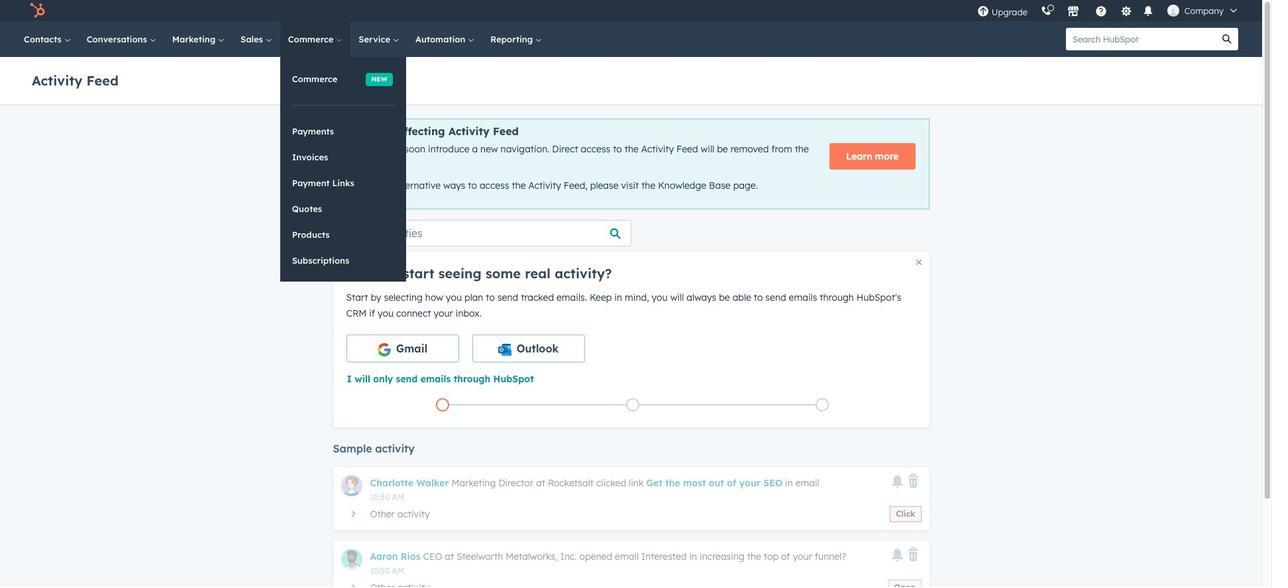 Task type: locate. For each thing, give the bounding box(es) containing it.
None checkbox
[[472, 335, 585, 362]]

list
[[348, 396, 918, 414]]

menu
[[971, 0, 1247, 21]]

jacob simon image
[[1168, 5, 1180, 17]]

None checkbox
[[346, 335, 459, 362]]

onboarding.steps.sendtrackedemailingmail.title image
[[629, 402, 636, 409]]

close image
[[916, 260, 922, 265]]



Task type: vqa. For each thing, say whether or not it's contained in the screenshot.
records
no



Task type: describe. For each thing, give the bounding box(es) containing it.
Search activities search field
[[333, 220, 631, 246]]

Search HubSpot search field
[[1066, 28, 1216, 50]]

marketplaces image
[[1068, 6, 1079, 18]]

commerce menu
[[280, 57, 406, 281]]

onboarding.steps.finalstep.title image
[[819, 402, 826, 409]]



